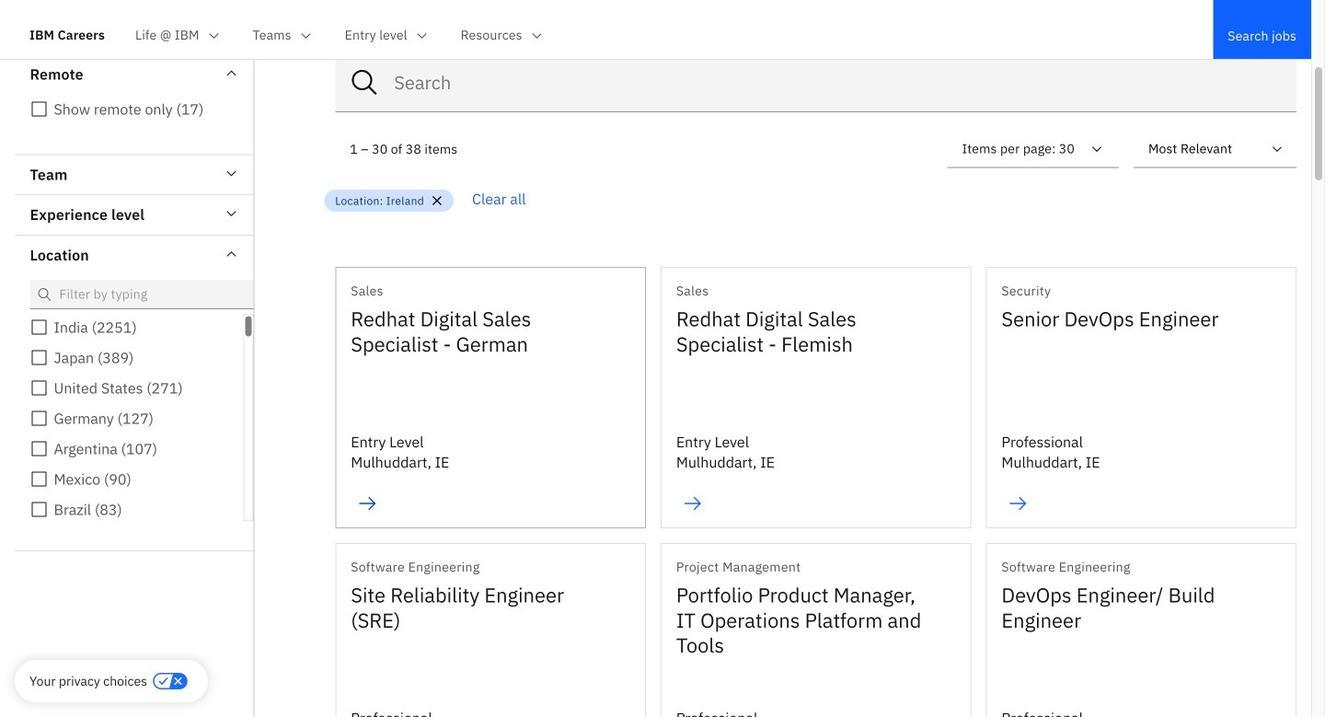 Task type: locate. For each thing, give the bounding box(es) containing it.
your privacy choices element
[[29, 671, 147, 691]]



